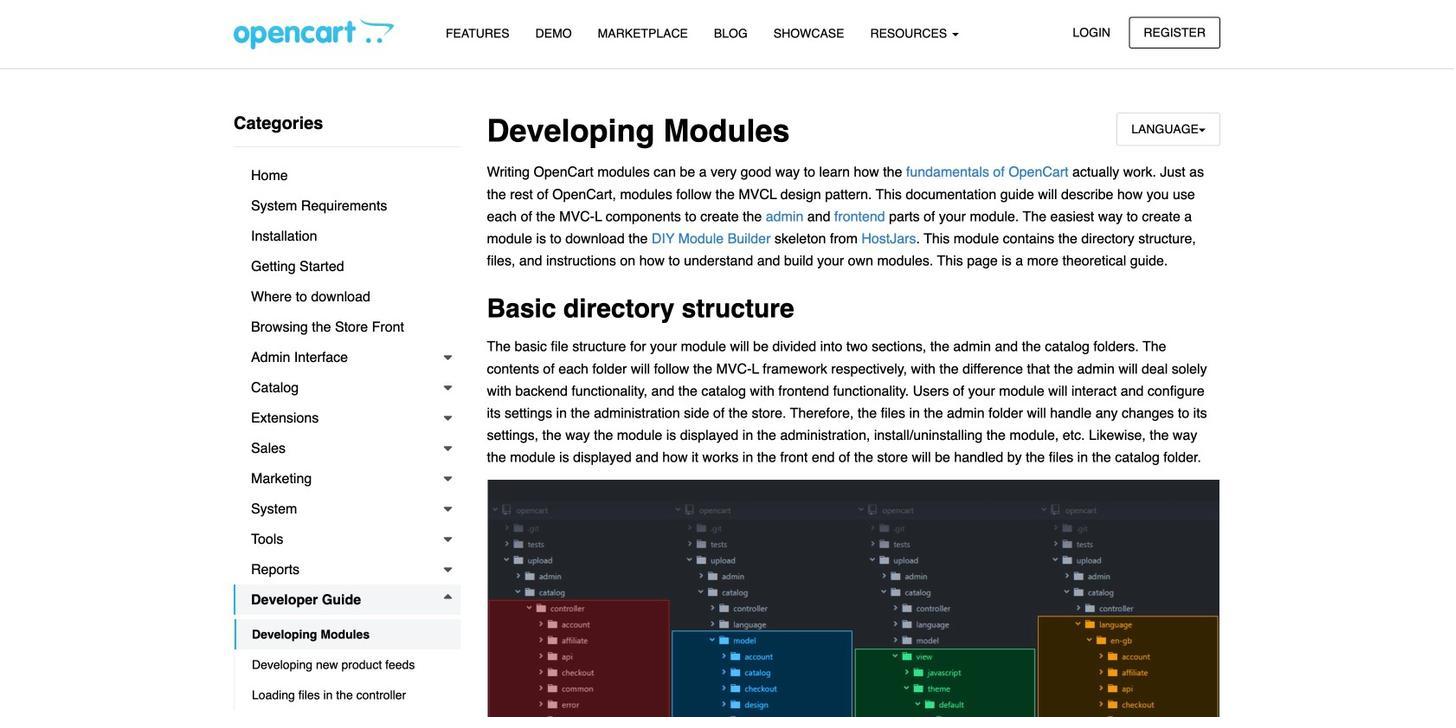 Task type: vqa. For each thing, say whether or not it's contained in the screenshot.
Extensions link
no



Task type: locate. For each thing, give the bounding box(es) containing it.
opencart - open source shopping cart solution image
[[234, 18, 394, 49]]

file struct image
[[487, 479, 1221, 717]]



